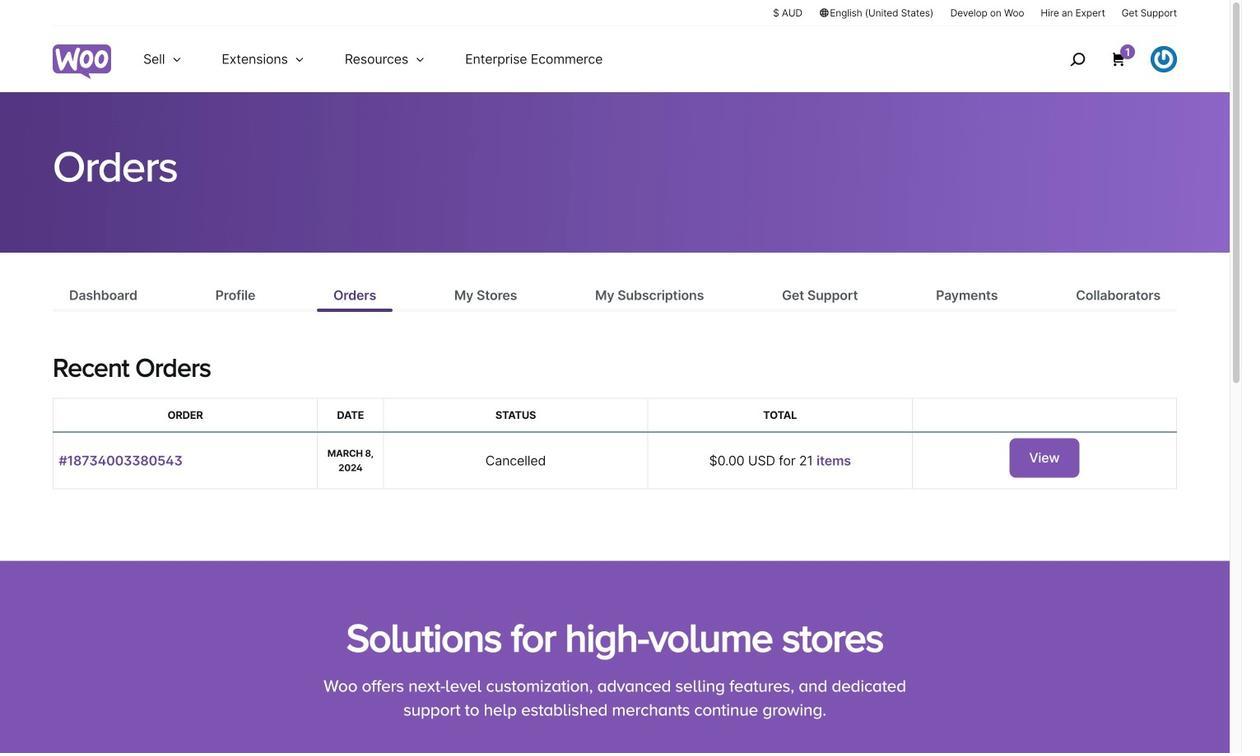 Task type: locate. For each thing, give the bounding box(es) containing it.
service navigation menu element
[[1035, 33, 1178, 86]]

search image
[[1065, 46, 1091, 72]]



Task type: describe. For each thing, give the bounding box(es) containing it.
open account menu image
[[1151, 46, 1178, 72]]



Task type: vqa. For each thing, say whether or not it's contained in the screenshot.
product video thumbnail
no



